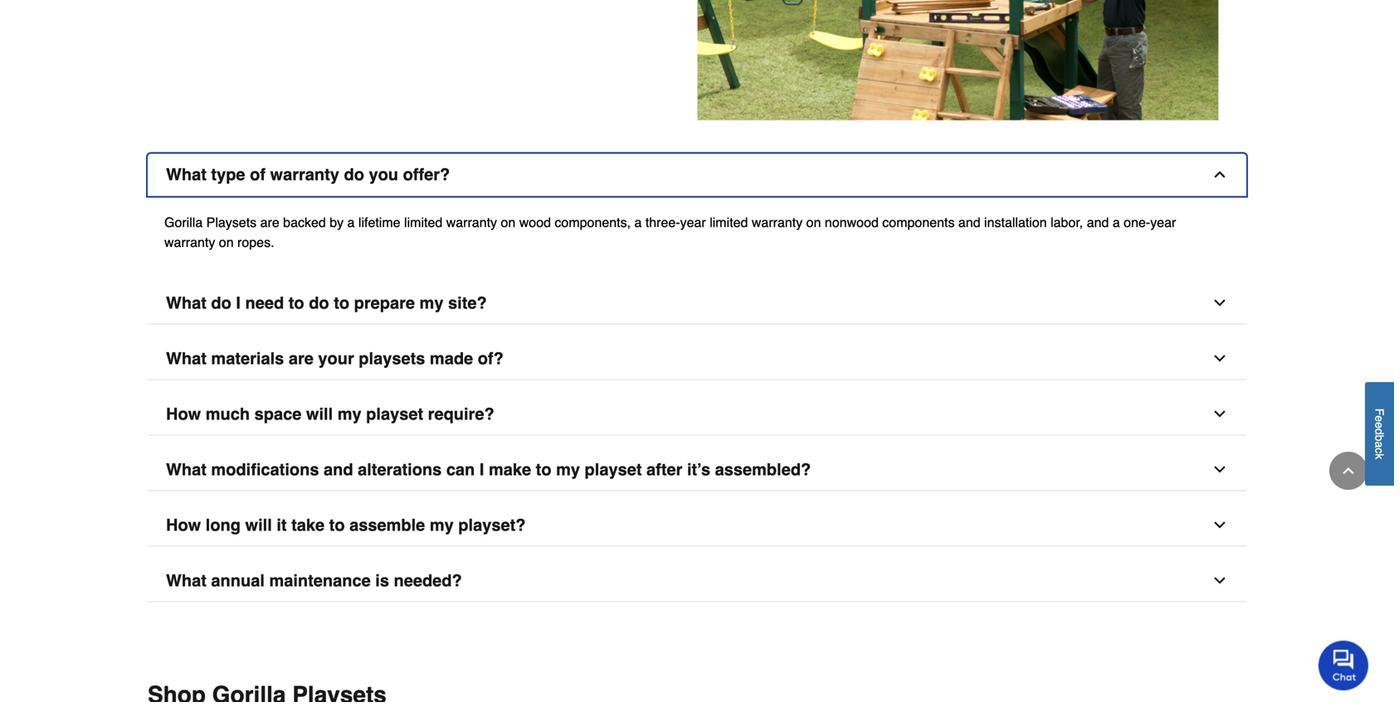 Task type: describe. For each thing, give the bounding box(es) containing it.
what annual maintenance is needed? button
[[148, 561, 1247, 603]]

three-
[[646, 215, 680, 230]]

long
[[206, 516, 241, 535]]

1 e from the top
[[1373, 416, 1386, 423]]

warranty left wood
[[446, 215, 497, 230]]

and inside button
[[324, 461, 353, 480]]

2 horizontal spatial and
[[1087, 215, 1109, 230]]

one-
[[1124, 215, 1151, 230]]

gorilla playsets are backed by a lifetime limited warranty on wood components, a three-year limited warranty on nonwood components and installation labor, and a one-year warranty on ropes.
[[164, 215, 1176, 250]]

installation
[[984, 215, 1047, 230]]

assemble
[[350, 516, 425, 535]]

2 year from the left
[[1151, 215, 1176, 230]]

alterations
[[358, 461, 442, 480]]

0 horizontal spatial do
[[211, 294, 231, 313]]

prepare
[[354, 294, 415, 313]]

my down your
[[338, 405, 362, 424]]

what do i need to do to prepare my site?
[[166, 294, 487, 313]]

chat invite button image
[[1319, 641, 1369, 691]]

1 vertical spatial will
[[245, 516, 272, 535]]

components
[[883, 215, 955, 230]]

scroll to top element
[[1330, 452, 1368, 491]]

1 horizontal spatial do
[[309, 294, 329, 313]]

gorilla
[[164, 215, 203, 230]]

you
[[369, 165, 398, 184]]

chevron down image inside what annual maintenance is needed? button
[[1212, 573, 1228, 590]]

1 horizontal spatial on
[[501, 215, 516, 230]]

warranty down the gorilla
[[164, 235, 215, 250]]

to right "take"
[[329, 516, 345, 535]]

space
[[255, 405, 302, 424]]

it's
[[687, 461, 711, 480]]

what modifications and alterations can i make to my playset after it's assembled?
[[166, 461, 811, 480]]

labor,
[[1051, 215, 1083, 230]]

what materials are your playsets made of? button
[[148, 338, 1247, 381]]

needed?
[[394, 572, 462, 591]]

chevron down image for what materials are your playsets made of?
[[1212, 351, 1228, 367]]

materials
[[211, 349, 284, 369]]

make
[[489, 461, 531, 480]]

to left prepare
[[334, 294, 349, 313]]

d
[[1373, 429, 1386, 436]]

take
[[291, 516, 325, 535]]

my left 'site?'
[[420, 294, 444, 313]]

how long will it take to assemble my playset?
[[166, 516, 526, 535]]

what type of warranty do you offer? button
[[148, 154, 1247, 196]]

what type of warranty do you offer?
[[166, 165, 450, 184]]

chevron down image for how long will it take to assemble my playset?
[[1212, 517, 1228, 534]]

how long will it take to assemble my playset? button
[[148, 505, 1247, 547]]

what for what annual maintenance is needed?
[[166, 572, 207, 591]]

f e e d b a c k
[[1373, 409, 1386, 460]]

1 vertical spatial playset
[[585, 461, 642, 480]]

2 horizontal spatial on
[[806, 215, 821, 230]]

warranty inside button
[[270, 165, 339, 184]]

type
[[211, 165, 245, 184]]

assembled?
[[715, 461, 811, 480]]

warranty left nonwood
[[752, 215, 803, 230]]

what materials are your playsets made of?
[[166, 349, 504, 369]]

modifications
[[211, 461, 319, 480]]

wood
[[519, 215, 551, 230]]

how for how long will it take to assemble my playset?
[[166, 516, 201, 535]]

how much space will my playset require?
[[166, 405, 494, 424]]

a right by
[[347, 215, 355, 230]]

my left playset?
[[430, 516, 454, 535]]

a left three-
[[634, 215, 642, 230]]



Task type: locate. For each thing, give the bounding box(es) containing it.
0 horizontal spatial will
[[245, 516, 272, 535]]

after
[[647, 461, 683, 480]]

your
[[318, 349, 354, 369]]

a up the k
[[1373, 442, 1386, 449]]

chevron down image inside what do i need to do to prepare my site? button
[[1212, 295, 1228, 312]]

are inside gorilla playsets are backed by a lifetime limited warranty on wood components, a three-year limited warranty on nonwood components and installation labor, and a one-year warranty on ropes.
[[260, 215, 279, 230]]

playsets
[[359, 349, 425, 369]]

k
[[1373, 454, 1386, 460]]

chevron down image for require?
[[1212, 406, 1228, 423]]

a man assembling a playset in a sunny backyard. image
[[697, 0, 1230, 121]]

what for what type of warranty do you offer?
[[166, 165, 207, 184]]

1 limited from the left
[[404, 215, 443, 230]]

chevron down image for make
[[1212, 462, 1228, 478]]

e
[[1373, 416, 1386, 423], [1373, 423, 1386, 429]]

is
[[375, 572, 389, 591]]

playset down playsets
[[366, 405, 423, 424]]

what do i need to do to prepare my site? button
[[148, 283, 1247, 325]]

components,
[[555, 215, 631, 230]]

e up 'b'
[[1373, 423, 1386, 429]]

1 chevron down image from the top
[[1212, 295, 1228, 312]]

will right space
[[306, 405, 333, 424]]

3 what from the top
[[166, 349, 207, 369]]

i inside what modifications and alterations can i make to my playset after it's assembled? button
[[480, 461, 484, 480]]

offer?
[[403, 165, 450, 184]]

to
[[289, 294, 304, 313], [334, 294, 349, 313], [536, 461, 552, 480], [329, 516, 345, 535]]

i
[[236, 294, 241, 313], [480, 461, 484, 480]]

on down playsets
[[219, 235, 234, 250]]

what annual maintenance is needed?
[[166, 572, 462, 591]]

4 chevron down image from the top
[[1212, 573, 1228, 590]]

chevron down image
[[1212, 351, 1228, 367], [1212, 517, 1228, 534]]

nonwood
[[825, 215, 879, 230]]

chevron up image
[[1340, 463, 1357, 480]]

and
[[959, 215, 981, 230], [1087, 215, 1109, 230], [324, 461, 353, 480]]

a
[[347, 215, 355, 230], [634, 215, 642, 230], [1113, 215, 1120, 230], [1373, 442, 1386, 449]]

chevron down image inside the how much space will my playset require? button
[[1212, 406, 1228, 423]]

what up long
[[166, 461, 207, 480]]

playset
[[366, 405, 423, 424], [585, 461, 642, 480]]

how left much
[[166, 405, 201, 424]]

0 vertical spatial are
[[260, 215, 279, 230]]

e up d
[[1373, 416, 1386, 423]]

limited
[[404, 215, 443, 230], [710, 215, 748, 230]]

0 vertical spatial playset
[[366, 405, 423, 424]]

2 chevron down image from the top
[[1212, 517, 1228, 534]]

0 horizontal spatial limited
[[404, 215, 443, 230]]

chevron down image inside how long will it take to assemble my playset? button
[[1212, 517, 1228, 534]]

and right the labor,
[[1087, 215, 1109, 230]]

of
[[250, 165, 266, 184]]

1 horizontal spatial i
[[480, 461, 484, 480]]

and up how long will it take to assemble my playset?
[[324, 461, 353, 480]]

playsets
[[206, 215, 257, 230]]

1 horizontal spatial and
[[959, 215, 981, 230]]

chevron down image for to
[[1212, 295, 1228, 312]]

to right need
[[289, 294, 304, 313]]

what inside button
[[166, 572, 207, 591]]

will
[[306, 405, 333, 424], [245, 516, 272, 535]]

how left long
[[166, 516, 201, 535]]

0 vertical spatial will
[[306, 405, 333, 424]]

chevron up image
[[1212, 166, 1228, 183]]

do left 'you'
[[344, 165, 364, 184]]

0 vertical spatial how
[[166, 405, 201, 424]]

3 chevron down image from the top
[[1212, 462, 1228, 478]]

do left need
[[211, 294, 231, 313]]

1 how from the top
[[166, 405, 201, 424]]

what left need
[[166, 294, 207, 313]]

chevron down image inside what modifications and alterations can i make to my playset after it's assembled? button
[[1212, 462, 1228, 478]]

a left one-
[[1113, 215, 1120, 230]]

what for what materials are your playsets made of?
[[166, 349, 207, 369]]

1 horizontal spatial year
[[1151, 215, 1176, 230]]

what for what do i need to do to prepare my site?
[[166, 294, 207, 313]]

0 horizontal spatial playset
[[366, 405, 423, 424]]

2 e from the top
[[1373, 423, 1386, 429]]

2 horizontal spatial do
[[344, 165, 364, 184]]

playset left "after"
[[585, 461, 642, 480]]

will left it at the left of the page
[[245, 516, 272, 535]]

1 vertical spatial how
[[166, 516, 201, 535]]

0 horizontal spatial and
[[324, 461, 353, 480]]

warranty right of
[[270, 165, 339, 184]]

c
[[1373, 449, 1386, 454]]

lifetime
[[358, 215, 401, 230]]

my
[[420, 294, 444, 313], [338, 405, 362, 424], [556, 461, 580, 480], [430, 516, 454, 535]]

what left annual
[[166, 572, 207, 591]]

how for how much space will my playset require?
[[166, 405, 201, 424]]

0 vertical spatial i
[[236, 294, 241, 313]]

require?
[[428, 405, 494, 424]]

do
[[344, 165, 364, 184], [211, 294, 231, 313], [309, 294, 329, 313]]

what left materials at the left of page
[[166, 349, 207, 369]]

chevron down image inside what materials are your playsets made of? button
[[1212, 351, 1228, 367]]

warranty
[[270, 165, 339, 184], [446, 215, 497, 230], [752, 215, 803, 230], [164, 235, 215, 250]]

1 horizontal spatial are
[[289, 349, 314, 369]]

annual
[[211, 572, 265, 591]]

are
[[260, 215, 279, 230], [289, 349, 314, 369]]

0 horizontal spatial on
[[219, 235, 234, 250]]

1 chevron down image from the top
[[1212, 351, 1228, 367]]

chevron down image
[[1212, 295, 1228, 312], [1212, 406, 1228, 423], [1212, 462, 1228, 478], [1212, 573, 1228, 590]]

2 limited from the left
[[710, 215, 748, 230]]

site?
[[448, 294, 487, 313]]

0 vertical spatial chevron down image
[[1212, 351, 1228, 367]]

1 vertical spatial are
[[289, 349, 314, 369]]

are for your
[[289, 349, 314, 369]]

5 what from the top
[[166, 572, 207, 591]]

ropes.
[[237, 235, 274, 250]]

on left nonwood
[[806, 215, 821, 230]]

how much space will my playset require? button
[[148, 394, 1247, 436]]

on left wood
[[501, 215, 516, 230]]

1 vertical spatial i
[[480, 461, 484, 480]]

maintenance
[[269, 572, 371, 591]]

playset?
[[458, 516, 526, 535]]

limited right "lifetime"
[[404, 215, 443, 230]]

2 chevron down image from the top
[[1212, 406, 1228, 423]]

need
[[245, 294, 284, 313]]

made
[[430, 349, 473, 369]]

on
[[501, 215, 516, 230], [806, 215, 821, 230], [219, 235, 234, 250]]

are left your
[[289, 349, 314, 369]]

are inside button
[[289, 349, 314, 369]]

i left need
[[236, 294, 241, 313]]

it
[[277, 516, 287, 535]]

b
[[1373, 436, 1386, 442]]

i right can at the left of page
[[480, 461, 484, 480]]

0 horizontal spatial i
[[236, 294, 241, 313]]

f
[[1373, 409, 1386, 416]]

i inside what do i need to do to prepare my site? button
[[236, 294, 241, 313]]

4 what from the top
[[166, 461, 207, 480]]

1 horizontal spatial playset
[[585, 461, 642, 480]]

and left installation
[[959, 215, 981, 230]]

by
[[330, 215, 344, 230]]

to right make
[[536, 461, 552, 480]]

1 horizontal spatial will
[[306, 405, 333, 424]]

1 vertical spatial chevron down image
[[1212, 517, 1228, 534]]

my right make
[[556, 461, 580, 480]]

2 how from the top
[[166, 516, 201, 535]]

what for what modifications and alterations can i make to my playset after it's assembled?
[[166, 461, 207, 480]]

what modifications and alterations can i make to my playset after it's assembled? button
[[148, 449, 1247, 492]]

are up ropes.
[[260, 215, 279, 230]]

backed
[[283, 215, 326, 230]]

year
[[680, 215, 706, 230], [1151, 215, 1176, 230]]

1 horizontal spatial limited
[[710, 215, 748, 230]]

do inside "what type of warranty do you offer?" button
[[344, 165, 364, 184]]

can
[[446, 461, 475, 480]]

of?
[[478, 349, 504, 369]]

limited down "what type of warranty do you offer?" button
[[710, 215, 748, 230]]

are for backed
[[260, 215, 279, 230]]

0 horizontal spatial are
[[260, 215, 279, 230]]

2 what from the top
[[166, 294, 207, 313]]

0 horizontal spatial year
[[680, 215, 706, 230]]

what
[[166, 165, 207, 184], [166, 294, 207, 313], [166, 349, 207, 369], [166, 461, 207, 480], [166, 572, 207, 591]]

1 what from the top
[[166, 165, 207, 184]]

how
[[166, 405, 201, 424], [166, 516, 201, 535]]

what left type
[[166, 165, 207, 184]]

f e e d b a c k button
[[1365, 383, 1394, 486]]

do right need
[[309, 294, 329, 313]]

1 year from the left
[[680, 215, 706, 230]]

much
[[206, 405, 250, 424]]

a inside button
[[1373, 442, 1386, 449]]



Task type: vqa. For each thing, say whether or not it's contained in the screenshot.
left Rods,
no



